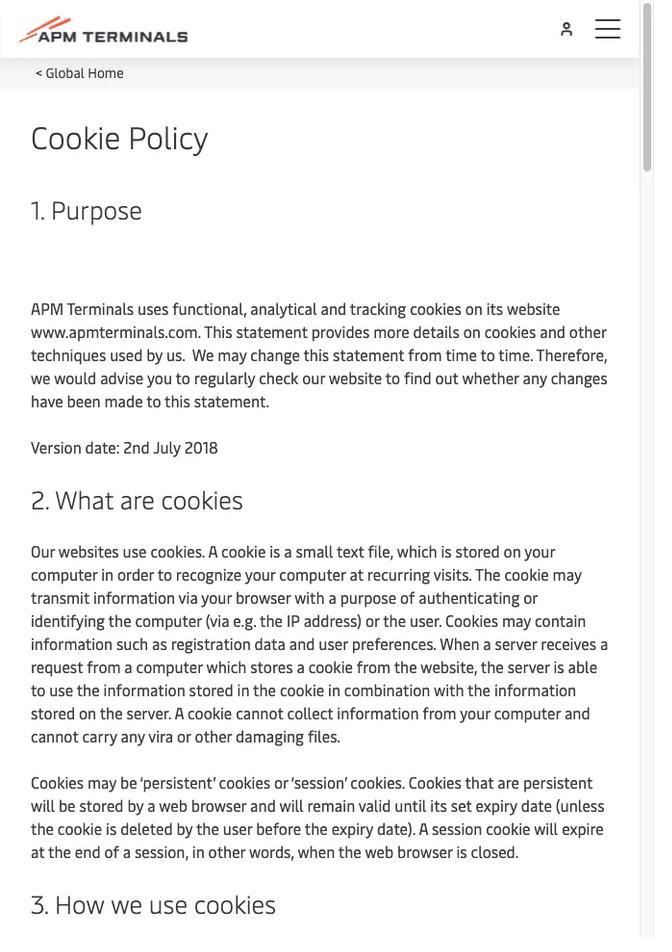 Task type: vqa. For each thing, say whether or not it's contained in the screenshot.
Careers
no



Task type: describe. For each thing, give the bounding box(es) containing it.
or right vira
[[177, 725, 191, 746]]

is up visits.
[[442, 540, 452, 561]]

may left contain
[[503, 610, 532, 630]]

the up preferences.
[[384, 610, 407, 630]]

identifying
[[31, 610, 105, 630]]

in left order
[[101, 563, 114, 584]]

cookies up until
[[409, 772, 462, 792]]

information down order
[[93, 587, 175, 607]]

from inside apm terminals uses functional, analytical and tracking cookies on its website www.apmterminals.com. this statement provides more details on cookies and other techniques used by us.  we may change this statement from time to time. therefore, we would advise you to regularly check our website to find out whether any changes have been made to this statement.
[[409, 344, 443, 365]]

1.
[[31, 192, 45, 226]]

combination
[[345, 679, 431, 700]]

a left small
[[284, 540, 292, 561]]

cookie up recognize
[[222, 540, 266, 561]]

its inside cookies may be 'persistent' cookies or 'session' cookies. cookies that are persistent will be stored by a web browser and will remain valid until its set expiry date (unless the cookie is deleted by the user before the expiry date). a session cookie will expire at the end of a session, in other words, when the web browser is closed.
[[431, 795, 448, 815]]

1 horizontal spatial be
[[120, 772, 137, 792]]

information up "server."
[[104, 679, 186, 700]]

stored up the
[[456, 540, 501, 561]]

stores
[[251, 656, 293, 677]]

visits.
[[434, 563, 473, 584]]

policy
[[128, 115, 209, 157]]

2.
[[31, 482, 49, 516]]

0 vertical spatial statement
[[236, 321, 308, 341]]

collect
[[288, 702, 334, 723]]

carry
[[82, 725, 117, 746]]

2 horizontal spatial use
[[149, 887, 188, 920]]

1 horizontal spatial website
[[508, 298, 561, 318]]

cookie
[[31, 115, 121, 157]]

transmit
[[31, 587, 90, 607]]

request
[[31, 656, 83, 677]]

0 horizontal spatial this
[[165, 390, 191, 411]]

analytical
[[251, 298, 318, 318]]

from up combination
[[357, 656, 391, 677]]

1 vertical spatial a
[[175, 702, 184, 723]]

the down website,
[[468, 679, 491, 700]]

functional,
[[173, 298, 247, 318]]

www.apmterminals.com.
[[31, 321, 201, 341]]

cookies down 2018
[[161, 482, 244, 516]]

other inside our websites use cookies. a cookie is a small text file, which is stored on your computer in order to recognize your computer at recurring visits. the cookie may transmit information via your browser with a purpose of authenticating or identifying the computer (via e.g. the ip address) or the user. cookies may contain information such as registration data and user preferences. when a server receives a request from a computer which stores a cookie from the website, the server is able to use the information stored in the cookie in combination with the information stored on the server. a cookie cannot collect information from your computer and cannot carry any vira or other damaging files.
[[195, 725, 232, 746]]

at inside cookies may be 'persistent' cookies or 'session' cookies. cookies that are persistent will be stored by a web browser and will remain valid until its set expiry date (unless the cookie is deleted by the user before the expiry date). a session cookie will expire at the end of a session, in other words, when the web browser is closed.
[[31, 841, 45, 862]]

1 vertical spatial by
[[128, 795, 144, 815]]

time
[[446, 344, 478, 365]]

and down ip
[[290, 633, 315, 654]]

3. how we use cookies
[[31, 887, 277, 920]]

the right when
[[339, 841, 362, 862]]

from down website,
[[423, 702, 457, 723]]

apm
[[31, 298, 64, 318]]

made
[[105, 390, 143, 411]]

therefore,
[[537, 344, 608, 365]]

cookies inside cookies may be 'persistent' cookies or 'session' cookies. cookies that are persistent will be stored by a web browser and will remain valid until its set expiry date (unless the cookie is deleted by the user before the expiry date). a session cookie will expire at the end of a session, in other words, when the web browser is closed.
[[219, 772, 271, 792]]

1 vertical spatial web
[[366, 841, 394, 862]]

2nd
[[124, 436, 150, 457]]

or inside cookies may be 'persistent' cookies or 'session' cookies. cookies that are persistent will be stored by a web browser and will remain valid until its set expiry date (unless the cookie is deleted by the user before the expiry date). a session cookie will expire at the end of a session, in other words, when the web browser is closed.
[[275, 772, 289, 792]]

persistent
[[524, 772, 593, 792]]

< global home
[[36, 63, 124, 81]]

we inside apm terminals uses functional, analytical and tracking cookies on its website www.apmterminals.com. this statement provides more details on cookies and other techniques used by us.  we may change this statement from time to time. therefore, we would advise you to regularly check our website to find out whether any changes have been made to this statement.
[[31, 367, 51, 388]]

recurring
[[368, 563, 431, 584]]

the down "'persistent'"
[[196, 818, 220, 838]]

by inside apm terminals uses functional, analytical and tracking cookies on its website www.apmterminals.com. this statement provides more details on cookies and other techniques used by us.  we may change this statement from time to time. therefore, we would advise you to regularly check our website to find out whether any changes have been made to this statement.
[[147, 344, 163, 365]]

before
[[256, 818, 302, 838]]

cookies down words,
[[194, 887, 277, 920]]

to down "you"
[[147, 390, 161, 411]]

via
[[179, 587, 198, 607]]

address)
[[304, 610, 362, 630]]

are inside cookies may be 'persistent' cookies or 'session' cookies. cookies that are persistent will be stored by a web browser and will remain valid until its set expiry date (unless the cookie is deleted by the user before the expiry date). a session cookie will expire at the end of a session, in other words, when the web browser is closed.
[[498, 772, 520, 792]]

from down the such
[[87, 656, 121, 677]]

cookies down the carry
[[31, 772, 84, 792]]

0 horizontal spatial cannot
[[31, 725, 78, 746]]

whether
[[463, 367, 520, 388]]

version date: 2nd july 2018
[[31, 436, 218, 457]]

in inside cookies may be 'persistent' cookies or 'session' cookies. cookies that are persistent will be stored by a web browser and will remain valid until its set expiry date (unless the cookie is deleted by the user before the expiry date). a session cookie will expire at the end of a session, in other words, when the web browser is closed.
[[192, 841, 205, 862]]

is left the 'able'
[[554, 656, 565, 677]]

date
[[522, 795, 553, 815]]

computer down small
[[280, 563, 346, 584]]

3.
[[31, 887, 48, 920]]

our
[[31, 540, 55, 561]]

2 vertical spatial browser
[[398, 841, 453, 862]]

the down preferences.
[[395, 656, 418, 677]]

information down the 'able'
[[495, 679, 577, 700]]

our websites use cookies. a cookie is a small text file, which is stored on your computer in order to recognize your computer at recurring visits. the cookie may transmit information via your browser with a purpose of authenticating or identifying the computer (via e.g. the ip address) or the user. cookies may contain information such as registration data and user preferences. when a server receives a request from a computer which stores a cookie from the website, the server is able to use the information stored in the cookie in combination with the information stored on the server. a cookie cannot collect information from your computer and cannot carry any vira or other damaging files.
[[31, 540, 609, 746]]

any inside apm terminals uses functional, analytical and tracking cookies on its website www.apmterminals.com. this statement provides more details on cookies and other techniques used by us.  we may change this statement from time to time. therefore, we would advise you to regularly check our website to find out whether any changes have been made to this statement.
[[524, 367, 548, 388]]

and up therefore, at the right top of the page
[[541, 321, 566, 341]]

advise
[[100, 367, 144, 388]]

the up the such
[[108, 610, 132, 630]]

1 vertical spatial expiry
[[332, 818, 374, 838]]

ip
[[287, 610, 300, 630]]

other inside apm terminals uses functional, analytical and tracking cookies on its website www.apmterminals.com. this statement provides more details on cookies and other techniques used by us.  we may change this statement from time to time. therefore, we would advise you to regularly check our website to find out whether any changes have been made to this statement.
[[570, 321, 607, 341]]

to right "you"
[[176, 367, 191, 388]]

1 horizontal spatial a
[[209, 540, 218, 561]]

and inside cookies may be 'persistent' cookies or 'session' cookies. cookies that are persistent will be stored by a web browser and will remain valid until its set expiry date (unless the cookie is deleted by the user before the expiry date). a session cookie will expire at the end of a session, in other words, when the web browser is closed.
[[251, 795, 276, 815]]

time.
[[499, 344, 534, 365]]

regularly
[[194, 367, 256, 388]]

a right when
[[484, 633, 492, 654]]

terminals
[[67, 298, 134, 318]]

used
[[110, 344, 143, 365]]

would
[[54, 367, 97, 388]]

small
[[296, 540, 334, 561]]

2 horizontal spatial will
[[535, 818, 559, 838]]

such
[[117, 633, 148, 654]]

stored inside cookies may be 'persistent' cookies or 'session' cookies. cookies that are persistent will be stored by a web browser and will remain valid until its set expiry date (unless the cookie is deleted by the user before the expiry date). a session cookie will expire at the end of a session, in other words, when the web browser is closed.
[[79, 795, 124, 815]]

files.
[[308, 725, 341, 746]]

user.
[[410, 610, 442, 630]]

statement.
[[194, 390, 269, 411]]

0 vertical spatial with
[[295, 587, 325, 607]]

the right website,
[[481, 656, 504, 677]]

cookies. inside cookies may be 'persistent' cookies or 'session' cookies. cookies that are persistent will be stored by a web browser and will remain valid until its set expiry date (unless the cookie is deleted by the user before the expiry date). a session cookie will expire at the end of a session, in other words, when the web browser is closed.
[[351, 772, 405, 792]]

0 vertical spatial web
[[159, 795, 188, 815]]

words,
[[249, 841, 295, 862]]

stored down request
[[31, 702, 75, 723]]

order
[[117, 563, 154, 584]]

in up damaging
[[237, 679, 250, 700]]

the left ip
[[260, 610, 283, 630]]

cookies. inside our websites use cookies. a cookie is a small text file, which is stored on your computer in order to recognize your computer at recurring visits. the cookie may transmit information via your browser with a purpose of authenticating or identifying the computer (via e.g. the ip address) or the user. cookies may contain information such as registration data and user preferences. when a server receives a request from a computer which stores a cookie from the website, the server is able to use the information stored in the cookie in combination with the information stored on the server. a cookie cannot collect information from your computer and cannot carry any vira or other damaging files.
[[151, 540, 205, 561]]

your up contain
[[525, 540, 556, 561]]

0 vertical spatial are
[[120, 482, 155, 516]]

details
[[414, 321, 460, 341]]

session,
[[135, 841, 189, 862]]

0 horizontal spatial which
[[207, 656, 247, 677]]

information down combination
[[337, 702, 419, 723]]

vira
[[149, 725, 174, 746]]

cookie right "server."
[[188, 702, 232, 723]]

change
[[251, 344, 300, 365]]

or up contain
[[524, 587, 538, 607]]

1 vertical spatial website
[[329, 367, 383, 388]]

valid
[[359, 795, 392, 815]]

a up address)
[[329, 587, 337, 607]]

global home link
[[46, 63, 124, 81]]

may up contain
[[553, 563, 582, 584]]

more
[[374, 321, 410, 341]]

remain
[[308, 795, 356, 815]]

information down identifying
[[31, 633, 113, 654]]

apm terminals uses functional, analytical and tracking cookies on its website www.apmterminals.com. this statement provides more details on cookies and other techniques used by us.  we may change this statement from time to time. therefore, we would advise you to regularly check our website to find out whether any changes have been made to this statement.
[[31, 298, 608, 411]]

of inside cookies may be 'persistent' cookies or 'session' cookies. cookies that are persistent will be stored by a web browser and will remain valid until its set expiry date (unless the cookie is deleted by the user before the expiry date). a session cookie will expire at the end of a session, in other words, when the web browser is closed.
[[105, 841, 119, 862]]

that
[[466, 772, 495, 792]]

'persistent'
[[140, 772, 215, 792]]

user inside our websites use cookies. a cookie is a small text file, which is stored on your computer in order to recognize your computer at recurring visits. the cookie may transmit information via your browser with a purpose of authenticating or identifying the computer (via e.g. the ip address) or the user. cookies may contain information such as registration data and user preferences. when a server receives a request from a computer which stores a cookie from the website, the server is able to use the information stored in the cookie in combination with the information stored on the server. a cookie cannot collect information from your computer and cannot carry any vira or other damaging files.
[[319, 633, 349, 654]]

registration
[[171, 633, 251, 654]]

a up deleted
[[147, 795, 156, 815]]

computer up transmit in the bottom left of the page
[[31, 563, 98, 584]]

our
[[303, 367, 326, 388]]

check
[[259, 367, 299, 388]]

the up when
[[305, 818, 328, 838]]

cookies up time. on the top
[[485, 321, 537, 341]]

2. what are cookies
[[31, 482, 244, 516]]

damaging
[[236, 725, 304, 746]]

set
[[452, 795, 473, 815]]

version
[[31, 436, 82, 457]]

date).
[[377, 818, 416, 838]]

computer down as
[[136, 656, 203, 677]]

we
[[192, 344, 214, 365]]

cookies inside our websites use cookies. a cookie is a small text file, which is stored on your computer in order to recognize your computer at recurring visits. the cookie may transmit information via your browser with a purpose of authenticating or identifying the computer (via e.g. the ip address) or the user. cookies may contain information such as registration data and user preferences. when a server receives a request from a computer which stores a cookie from the website, the server is able to use the information stored in the cookie in combination with the information stored on the server. a cookie cannot collect information from your computer and cannot carry any vira or other damaging files.
[[446, 610, 499, 630]]



Task type: locate. For each thing, give the bounding box(es) containing it.
which up recurring
[[398, 540, 438, 561]]

a
[[284, 540, 292, 561], [329, 587, 337, 607], [484, 633, 492, 654], [601, 633, 609, 654], [125, 656, 133, 677], [297, 656, 305, 677], [147, 795, 156, 815], [123, 841, 131, 862]]

1 horizontal spatial are
[[498, 772, 520, 792]]

been
[[67, 390, 101, 411]]

1 horizontal spatial statement
[[333, 344, 405, 365]]

server.
[[127, 702, 171, 723]]

home
[[88, 63, 124, 81]]

any inside our websites use cookies. a cookie is a small text file, which is stored on your computer in order to recognize your computer at recurring visits. the cookie may transmit information via your browser with a purpose of authenticating or identifying the computer (via e.g. the ip address) or the user. cookies may contain information such as registration data and user preferences. when a server receives a request from a computer which stores a cookie from the website, the server is able to use the information stored in the cookie in combination with the information stored on the server. a cookie cannot collect information from your computer and cannot carry any vira or other damaging files.
[[121, 725, 145, 746]]

0 vertical spatial server
[[496, 633, 538, 654]]

to
[[481, 344, 496, 365], [176, 367, 191, 388], [386, 367, 401, 388], [147, 390, 161, 411], [158, 563, 172, 584], [31, 679, 46, 700]]

1 vertical spatial be
[[59, 795, 76, 815]]

0 horizontal spatial at
[[31, 841, 45, 862]]

0 horizontal spatial are
[[120, 482, 155, 516]]

0 horizontal spatial use
[[49, 679, 73, 700]]

from
[[409, 344, 443, 365], [87, 656, 121, 677], [357, 656, 391, 677], [423, 702, 457, 723]]

0 horizontal spatial with
[[295, 587, 325, 607]]

cookies. up the valid
[[351, 772, 405, 792]]

with down website,
[[435, 679, 465, 700]]

0 vertical spatial which
[[398, 540, 438, 561]]

cookie
[[222, 540, 266, 561], [505, 563, 550, 584], [309, 656, 353, 677], [280, 679, 325, 700], [188, 702, 232, 723], [58, 818, 102, 838], [487, 818, 531, 838]]

2018
[[185, 436, 218, 457]]

information
[[93, 587, 175, 607], [31, 633, 113, 654], [104, 679, 186, 700], [495, 679, 577, 700], [337, 702, 419, 723]]

expiry down that
[[476, 795, 518, 815]]

1 vertical spatial cookies.
[[351, 772, 405, 792]]

global
[[46, 63, 85, 81]]

receives
[[542, 633, 597, 654]]

website right 'our' at top
[[329, 367, 383, 388]]

1 horizontal spatial cookies.
[[351, 772, 405, 792]]

of right the end
[[105, 841, 119, 862]]

cookie up closed.
[[487, 818, 531, 838]]

a down deleted
[[123, 841, 131, 862]]

in right session,
[[192, 841, 205, 862]]

text
[[337, 540, 365, 561]]

2 vertical spatial a
[[419, 818, 429, 838]]

1 horizontal spatial this
[[304, 344, 330, 365]]

until
[[395, 795, 427, 815]]

use
[[123, 540, 147, 561], [49, 679, 73, 700], [149, 887, 188, 920]]

0 vertical spatial browser
[[236, 587, 291, 607]]

1 horizontal spatial at
[[350, 563, 364, 584]]

0 vertical spatial user
[[319, 633, 349, 654]]

0 vertical spatial cookies.
[[151, 540, 205, 561]]

your up e.g.
[[245, 563, 276, 584]]

1 vertical spatial any
[[121, 725, 145, 746]]

when
[[298, 841, 335, 862]]

and up provides
[[321, 298, 347, 318]]

web down date).
[[366, 841, 394, 862]]

<
[[36, 63, 42, 81]]

0 vertical spatial a
[[209, 540, 218, 561]]

what
[[55, 482, 114, 516]]

changes
[[552, 367, 608, 388]]

0 horizontal spatial will
[[31, 795, 55, 815]]

by up "you"
[[147, 344, 163, 365]]

1 vertical spatial of
[[105, 841, 119, 862]]

cookies. up recognize
[[151, 540, 205, 561]]

we right how
[[111, 887, 143, 920]]

websites
[[59, 540, 119, 561]]

use down session,
[[149, 887, 188, 920]]

are right that
[[498, 772, 520, 792]]

cookies up details
[[410, 298, 462, 318]]

use down request
[[49, 679, 73, 700]]

0 horizontal spatial user
[[223, 818, 253, 838]]

are
[[120, 482, 155, 516], [498, 772, 520, 792]]

0 vertical spatial website
[[508, 298, 561, 318]]

2 horizontal spatial a
[[419, 818, 429, 838]]

other
[[570, 321, 607, 341], [195, 725, 232, 746], [209, 841, 246, 862]]

its left set
[[431, 795, 448, 815]]

user inside cookies may be 'persistent' cookies or 'session' cookies. cookies that are persistent will be stored by a web browser and will remain valid until its set expiry date (unless the cookie is deleted by the user before the expiry date). a session cookie will expire at the end of a session, in other words, when the web browser is closed.
[[223, 818, 253, 838]]

to right order
[[158, 563, 172, 584]]

other inside cookies may be 'persistent' cookies or 'session' cookies. cookies that are persistent will be stored by a web browser and will remain valid until its set expiry date (unless the cookie is deleted by the user before the expiry date). a session cookie will expire at the end of a session, in other words, when the web browser is closed.
[[209, 841, 246, 862]]

your up (via
[[202, 587, 232, 607]]

and up before
[[251, 795, 276, 815]]

1 vertical spatial cannot
[[31, 725, 78, 746]]

a
[[209, 540, 218, 561], [175, 702, 184, 723], [419, 818, 429, 838]]

0 horizontal spatial of
[[105, 841, 119, 862]]

with
[[295, 587, 325, 607], [435, 679, 465, 700]]

by up deleted
[[128, 795, 144, 815]]

data
[[255, 633, 286, 654]]

closed.
[[472, 841, 520, 862]]

browser up e.g.
[[236, 587, 291, 607]]

1 horizontal spatial any
[[524, 367, 548, 388]]

0 horizontal spatial expiry
[[332, 818, 374, 838]]

2 horizontal spatial by
[[177, 818, 193, 838]]

have
[[31, 390, 63, 411]]

(via
[[206, 610, 230, 630]]

by up session,
[[177, 818, 193, 838]]

at
[[350, 563, 364, 584], [31, 841, 45, 862]]

0 vertical spatial this
[[304, 344, 330, 365]]

0 vertical spatial we
[[31, 367, 51, 388]]

0 horizontal spatial its
[[431, 795, 448, 815]]

this
[[304, 344, 330, 365], [165, 390, 191, 411]]

your down website,
[[461, 702, 491, 723]]

when
[[440, 633, 480, 654]]

0 horizontal spatial by
[[128, 795, 144, 815]]

(unless
[[557, 795, 605, 815]]

may inside apm terminals uses functional, analytical and tracking cookies on its website www.apmterminals.com. this statement provides more details on cookies and other techniques used by us.  we may change this statement from time to time. therefore, we would advise you to regularly check our website to find out whether any changes have been made to this statement.
[[218, 344, 247, 365]]

find
[[405, 367, 432, 388]]

0 horizontal spatial we
[[31, 367, 51, 388]]

to left find
[[386, 367, 401, 388]]

and down the 'able'
[[565, 702, 591, 723]]

1 vertical spatial with
[[435, 679, 465, 700]]

1 vertical spatial are
[[498, 772, 520, 792]]

be
[[120, 772, 137, 792], [59, 795, 76, 815]]

other left words,
[[209, 841, 246, 862]]

end
[[75, 841, 101, 862]]

1 horizontal spatial of
[[401, 587, 416, 607]]

cookie right the
[[505, 563, 550, 584]]

computer up as
[[135, 610, 202, 630]]

a right 'stores'
[[297, 656, 305, 677]]

0 vertical spatial its
[[487, 298, 504, 318]]

stored down registration
[[189, 679, 234, 700]]

the down 'stores'
[[253, 679, 276, 700]]

1 horizontal spatial by
[[147, 344, 163, 365]]

in up collect
[[329, 679, 341, 700]]

is left small
[[270, 540, 281, 561]]

as
[[152, 633, 167, 654]]

the down request
[[77, 679, 100, 700]]

expire
[[563, 818, 605, 838]]

cookie policy
[[31, 115, 209, 157]]

0 vertical spatial at
[[350, 563, 364, 584]]

or
[[524, 587, 538, 607], [366, 610, 380, 630], [177, 725, 191, 746], [275, 772, 289, 792]]

date:
[[85, 436, 120, 457]]

the up the carry
[[100, 702, 123, 723]]

0 vertical spatial any
[[524, 367, 548, 388]]

1. purpose
[[31, 192, 142, 226]]

0 vertical spatial use
[[123, 540, 147, 561]]

its inside apm terminals uses functional, analytical and tracking cookies on its website www.apmterminals.com. this statement provides more details on cookies and other techniques used by us.  we may change this statement from time to time. therefore, we would advise you to regularly check our website to find out whether any changes have been made to this statement.
[[487, 298, 504, 318]]

any left vira
[[121, 725, 145, 746]]

1 horizontal spatial web
[[366, 841, 394, 862]]

server down contain
[[496, 633, 538, 654]]

cookie up collect
[[280, 679, 325, 700]]

may inside cookies may be 'persistent' cookies or 'session' cookies. cookies that are persistent will be stored by a web browser and will remain valid until its set expiry date (unless the cookie is deleted by the user before the expiry date). a session cookie will expire at the end of a session, in other words, when the web browser is closed.
[[88, 772, 117, 792]]

1 horizontal spatial with
[[435, 679, 465, 700]]

other right vira
[[195, 725, 232, 746]]

1 vertical spatial user
[[223, 818, 253, 838]]

the left the end
[[48, 841, 71, 862]]

website up time. on the top
[[508, 298, 561, 318]]

1 vertical spatial we
[[111, 887, 143, 920]]

0 vertical spatial other
[[570, 321, 607, 341]]

a right receives
[[601, 633, 609, 654]]

purpose
[[51, 192, 142, 226]]

1 vertical spatial statement
[[333, 344, 405, 365]]

user left before
[[223, 818, 253, 838]]

browser inside our websites use cookies. a cookie is a small text file, which is stored on your computer in order to recognize your computer at recurring visits. the cookie may transmit information via your browser with a purpose of authenticating or identifying the computer (via e.g. the ip address) or the user. cookies may contain information such as registration data and user preferences. when a server receives a request from a computer which stores a cookie from the website, the server is able to use the information stored in the cookie in combination with the information stored on the server. a cookie cannot collect information from your computer and cannot carry any vira or other damaging files.
[[236, 587, 291, 607]]

of inside our websites use cookies. a cookie is a small text file, which is stored on your computer in order to recognize your computer at recurring visits. the cookie may transmit information via your browser with a purpose of authenticating or identifying the computer (via e.g. the ip address) or the user. cookies may contain information such as registration data and user preferences. when a server receives a request from a computer which stores a cookie from the website, the server is able to use the information stored in the cookie in combination with the information stored on the server. a cookie cannot collect information from your computer and cannot carry any vira or other damaging files.
[[401, 587, 416, 607]]

1 vertical spatial other
[[195, 725, 232, 746]]

a right "server."
[[175, 702, 184, 723]]

to down request
[[31, 679, 46, 700]]

or left 'session'
[[275, 772, 289, 792]]

2 vertical spatial other
[[209, 841, 246, 862]]

cookies down damaging
[[219, 772, 271, 792]]

1 vertical spatial which
[[207, 656, 247, 677]]

2 vertical spatial by
[[177, 818, 193, 838]]

is left deleted
[[106, 818, 117, 838]]

cookie up the end
[[58, 818, 102, 838]]

1 horizontal spatial will
[[280, 795, 304, 815]]

2 vertical spatial use
[[149, 887, 188, 920]]

you
[[147, 367, 172, 388]]

authenticating
[[419, 587, 520, 607]]

out
[[436, 367, 459, 388]]

1 vertical spatial server
[[508, 656, 550, 677]]

0 horizontal spatial be
[[59, 795, 76, 815]]

1 horizontal spatial user
[[319, 633, 349, 654]]

0 horizontal spatial web
[[159, 795, 188, 815]]

its
[[487, 298, 504, 318], [431, 795, 448, 815]]

computer
[[31, 563, 98, 584], [280, 563, 346, 584], [135, 610, 202, 630], [136, 656, 203, 677], [495, 702, 562, 723]]

0 horizontal spatial any
[[121, 725, 145, 746]]

1 horizontal spatial expiry
[[476, 795, 518, 815]]

0 horizontal spatial a
[[175, 702, 184, 723]]

any down time. on the top
[[524, 367, 548, 388]]

able
[[569, 656, 598, 677]]

may up regularly
[[218, 344, 247, 365]]

cookie down address)
[[309, 656, 353, 677]]

1 horizontal spatial we
[[111, 887, 143, 920]]

0 horizontal spatial website
[[329, 367, 383, 388]]

deleted
[[121, 818, 173, 838]]

its up time. on the top
[[487, 298, 504, 318]]

0 vertical spatial be
[[120, 772, 137, 792]]

0 horizontal spatial statement
[[236, 321, 308, 341]]

browser down "'persistent'"
[[191, 795, 247, 815]]

file,
[[368, 540, 394, 561]]

at inside our websites use cookies. a cookie is a small text file, which is stored on your computer in order to recognize your computer at recurring visits. the cookie may transmit information via your browser with a purpose of authenticating or identifying the computer (via e.g. the ip address) or the user. cookies may contain information such as registration data and user preferences. when a server receives a request from a computer which stores a cookie from the website, the server is able to use the information stored in the cookie in combination with the information stored on the server. a cookie cannot collect information from your computer and cannot carry any vira or other damaging files.
[[350, 563, 364, 584]]

user
[[319, 633, 349, 654], [223, 818, 253, 838]]

by
[[147, 344, 163, 365], [128, 795, 144, 815], [177, 818, 193, 838]]

which down registration
[[207, 656, 247, 677]]

1 vertical spatial its
[[431, 795, 448, 815]]

contain
[[536, 610, 587, 630]]

of
[[401, 587, 416, 607], [105, 841, 119, 862]]

a inside cookies may be 'persistent' cookies or 'session' cookies. cookies that are persistent will be stored by a web browser and will remain valid until its set expiry date (unless the cookie is deleted by the user before the expiry date). a session cookie will expire at the end of a session, in other words, when the web browser is closed.
[[419, 818, 429, 838]]

other up therefore, at the right top of the page
[[570, 321, 607, 341]]

1 vertical spatial browser
[[191, 795, 247, 815]]

1 vertical spatial this
[[165, 390, 191, 411]]

tracking
[[350, 298, 407, 318]]

stored
[[456, 540, 501, 561], [189, 679, 234, 700], [31, 702, 75, 723], [79, 795, 124, 815]]

cookies
[[410, 298, 462, 318], [485, 321, 537, 341], [161, 482, 244, 516], [219, 772, 271, 792], [194, 887, 277, 920]]

cannot
[[236, 702, 284, 723], [31, 725, 78, 746]]

1 horizontal spatial its
[[487, 298, 504, 318]]

computer up persistent
[[495, 702, 562, 723]]

1 horizontal spatial which
[[398, 540, 438, 561]]

how
[[55, 887, 105, 920]]

techniques
[[31, 344, 106, 365]]

at left the end
[[31, 841, 45, 862]]

0 horizontal spatial cookies.
[[151, 540, 205, 561]]

this
[[204, 321, 233, 341]]

a down the such
[[125, 656, 133, 677]]

0 vertical spatial of
[[401, 587, 416, 607]]

user down address)
[[319, 633, 349, 654]]

is down session
[[457, 841, 468, 862]]

be up the end
[[59, 795, 76, 815]]

0 vertical spatial expiry
[[476, 795, 518, 815]]

browser
[[236, 587, 291, 607], [191, 795, 247, 815], [398, 841, 453, 862]]

in
[[101, 563, 114, 584], [237, 679, 250, 700], [329, 679, 341, 700], [192, 841, 205, 862]]

0 vertical spatial cannot
[[236, 702, 284, 723]]

recognize
[[176, 563, 242, 584]]

the up 3.
[[31, 818, 54, 838]]

cookies may be 'persistent' cookies or 'session' cookies. cookies that are persistent will be stored by a web browser and will remain valid until its set expiry date (unless the cookie is deleted by the user before the expiry date). a session cookie will expire at the end of a session, in other words, when the web browser is closed.
[[31, 772, 605, 862]]

1 vertical spatial at
[[31, 841, 45, 862]]

1 horizontal spatial cannot
[[236, 702, 284, 723]]

or down the purpose
[[366, 610, 380, 630]]

1 vertical spatial use
[[49, 679, 73, 700]]

to up whether
[[481, 344, 496, 365]]

with up ip
[[295, 587, 325, 607]]

0 vertical spatial by
[[147, 344, 163, 365]]

1 horizontal spatial use
[[123, 540, 147, 561]]

statement down more
[[333, 344, 405, 365]]

from up find
[[409, 344, 443, 365]]

'session'
[[291, 772, 347, 792]]

session
[[432, 818, 483, 838]]

any
[[524, 367, 548, 388], [121, 725, 145, 746]]

statement
[[236, 321, 308, 341], [333, 344, 405, 365]]



